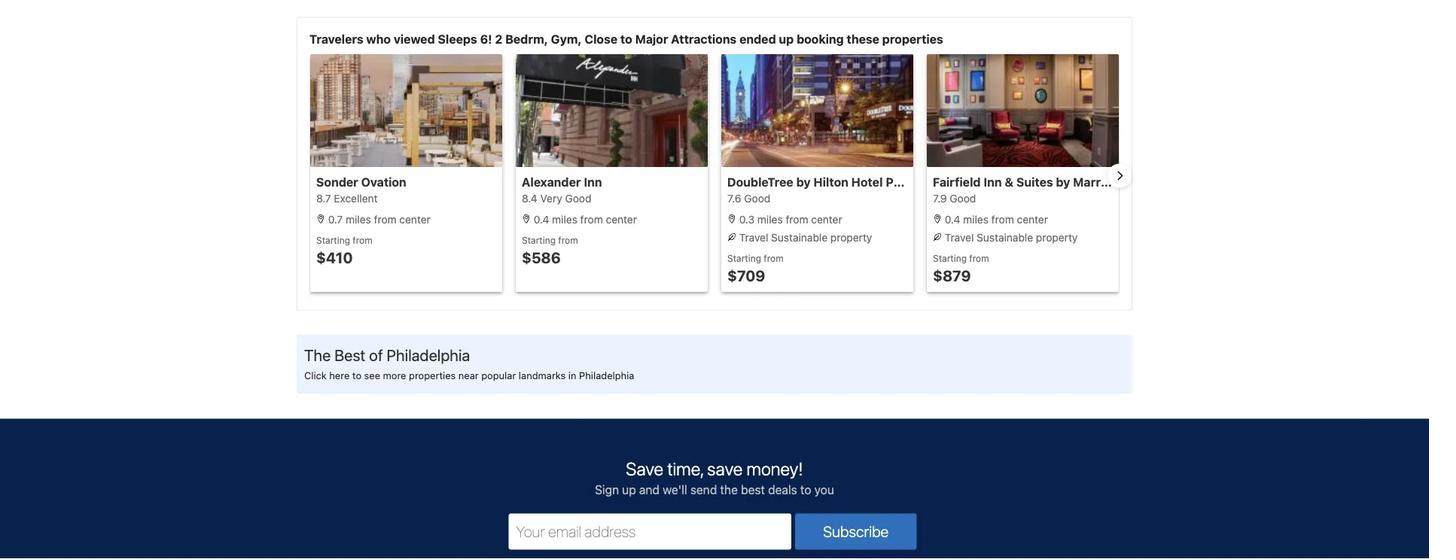 Task type: describe. For each thing, give the bounding box(es) containing it.
property for $709
[[831, 231, 872, 244]]

starting for $586
[[522, 235, 556, 245]]

2
[[495, 32, 503, 46]]

0.4 miles from center for 7.9 good
[[942, 213, 1048, 226]]

8.7 excellent
[[316, 192, 378, 204]]

0.4 for 8.4 very good
[[534, 213, 549, 226]]

city
[[1003, 175, 1027, 189]]

6!
[[480, 32, 492, 46]]

travel for $879
[[945, 231, 974, 244]]

0 vertical spatial up
[[779, 32, 794, 46]]

the best of philadelphia click here to see more properties near popular landmarks in philadelphia
[[304, 346, 634, 381]]

center for by
[[811, 213, 843, 226]]

center
[[960, 175, 1000, 189]]

0.3 miles from center
[[737, 213, 843, 226]]

1 horizontal spatial philadelphia
[[579, 370, 634, 381]]

money!
[[747, 458, 803, 479]]

1 horizontal spatial properties
[[882, 32, 943, 46]]

doubletree
[[728, 175, 794, 189]]

region containing $410
[[297, 54, 1132, 298]]

starting for $879
[[933, 253, 967, 263]]

from inside starting from $709
[[764, 253, 784, 263]]

subscribe button
[[795, 514, 917, 550]]

$709
[[728, 266, 765, 284]]

center for inn
[[606, 213, 637, 226]]

more
[[383, 370, 406, 381]]

ended
[[740, 32, 776, 46]]

bedrm,
[[505, 32, 548, 46]]

0.4 miles from center for 8.4 very good
[[531, 213, 637, 226]]

from down the by
[[786, 213, 808, 226]]

subscribe
[[823, 523, 889, 541]]

7.9 good
[[933, 192, 976, 204]]

sustainable for $879
[[977, 231, 1033, 244]]

$410
[[316, 248, 353, 266]]

sonder ovation 8.7 excellent
[[316, 175, 406, 204]]

hotel
[[852, 175, 883, 189]]

these
[[847, 32, 880, 46]]

best
[[741, 483, 765, 497]]

7.6 good
[[728, 192, 771, 204]]

up inside save time, save money! sign up and we'll send the best deals to you
[[622, 483, 636, 497]]

save
[[626, 458, 664, 479]]

you
[[815, 483, 834, 497]]

to inside the best of philadelphia click here to see more properties near popular landmarks in philadelphia
[[352, 370, 362, 381]]

sustainable for $709
[[771, 231, 828, 244]]

save time, save money! sign up and we'll send the best deals to you
[[595, 458, 834, 497]]

starting from $410
[[316, 235, 372, 266]]

from inside starting from $879
[[970, 253, 989, 263]]

best
[[335, 346, 365, 364]]

sleeps
[[438, 32, 477, 46]]

properties inside the best of philadelphia click here to see more properties near popular landmarks in philadelphia
[[409, 370, 456, 381]]

attractions
[[671, 32, 737, 46]]

the
[[304, 346, 331, 364]]

starting from $586
[[522, 235, 578, 266]]

see
[[364, 370, 380, 381]]

property for $879
[[1036, 231, 1078, 244]]

starting for $410
[[316, 235, 350, 245]]

viewed
[[394, 32, 435, 46]]

travel for $709
[[739, 231, 768, 244]]

from inside starting from $586
[[558, 235, 578, 245]]

0.7
[[328, 213, 343, 226]]

by
[[797, 175, 811, 189]]

travel sustainable property for $879
[[942, 231, 1078, 244]]

center for ovation
[[399, 213, 431, 226]]

sonder
[[316, 175, 358, 189]]

from down "city"
[[992, 213, 1014, 226]]

travel sustainable property for $709
[[737, 231, 872, 244]]



Task type: vqa. For each thing, say whether or not it's contained in the screenshot.
Hell's for DoubleTree by Hilton New York Times Square South
no



Task type: locate. For each thing, give the bounding box(es) containing it.
travel
[[739, 231, 768, 244], [945, 231, 974, 244]]

alexander inn 8.4 very good
[[522, 175, 602, 204]]

miles for doubletree
[[758, 213, 783, 226]]

save
[[707, 458, 743, 479]]

inn
[[584, 175, 602, 189]]

1 horizontal spatial up
[[779, 32, 794, 46]]

miles down good
[[552, 213, 578, 226]]

center
[[399, 213, 431, 226], [606, 213, 637, 226], [811, 213, 843, 226], [1017, 213, 1048, 226]]

starting from $709
[[728, 253, 784, 284]]

0.3
[[739, 213, 755, 226]]

1 horizontal spatial travel sustainable property
[[942, 231, 1078, 244]]

to
[[621, 32, 632, 46], [352, 370, 362, 381], [801, 483, 811, 497]]

2 miles from the left
[[552, 213, 578, 226]]

popular
[[481, 370, 516, 381]]

2 sustainable from the left
[[977, 231, 1033, 244]]

starting
[[316, 235, 350, 245], [522, 235, 556, 245], [728, 253, 761, 263], [933, 253, 967, 263]]

gym,
[[551, 32, 582, 46]]

1 miles from the left
[[346, 213, 371, 226]]

1 vertical spatial to
[[352, 370, 362, 381]]

ovation
[[361, 175, 406, 189]]

properties right these
[[882, 32, 943, 46]]

from down 0.7 miles from center
[[353, 235, 372, 245]]

up right ended
[[779, 32, 794, 46]]

1 horizontal spatial travel
[[945, 231, 974, 244]]

miles right 0.3
[[758, 213, 783, 226]]

8.4 very
[[522, 192, 562, 204]]

1 vertical spatial up
[[622, 483, 636, 497]]

1 vertical spatial philadelphia
[[387, 346, 470, 364]]

0.4 miles from center down good
[[531, 213, 637, 226]]

2 0.4 miles from center from the left
[[942, 213, 1048, 226]]

philadelphia up more
[[387, 346, 470, 364]]

region
[[297, 54, 1132, 298]]

from up $879
[[970, 253, 989, 263]]

starting inside starting from $410
[[316, 235, 350, 245]]

starting inside starting from $879
[[933, 253, 967, 263]]

the
[[720, 483, 738, 497]]

1 horizontal spatial property
[[1036, 231, 1078, 244]]

2 travel from the left
[[945, 231, 974, 244]]

from down the ovation
[[374, 213, 397, 226]]

near
[[459, 370, 479, 381]]

starting inside starting from $586
[[522, 235, 556, 245]]

of
[[369, 346, 383, 364]]

3 miles from the left
[[758, 213, 783, 226]]

0.4
[[534, 213, 549, 226], [945, 213, 961, 226]]

0 horizontal spatial to
[[352, 370, 362, 381]]

2 center from the left
[[606, 213, 637, 226]]

hilton
[[814, 175, 849, 189]]

1 0.4 from the left
[[534, 213, 549, 226]]

property
[[831, 231, 872, 244], [1036, 231, 1078, 244]]

2 0.4 from the left
[[945, 213, 961, 226]]

travel sustainable property
[[737, 231, 872, 244], [942, 231, 1078, 244]]

0 vertical spatial to
[[621, 32, 632, 46]]

0 horizontal spatial property
[[831, 231, 872, 244]]

close
[[585, 32, 618, 46]]

travel sustainable property down 0.3 miles from center
[[737, 231, 872, 244]]

to left see
[[352, 370, 362, 381]]

starting up $879
[[933, 253, 967, 263]]

miles right 0.7
[[346, 213, 371, 226]]

4 center from the left
[[1017, 213, 1048, 226]]

1 0.4 miles from center from the left
[[531, 213, 637, 226]]

1 property from the left
[[831, 231, 872, 244]]

starting for $709
[[728, 253, 761, 263]]

2 travel sustainable property from the left
[[942, 231, 1078, 244]]

travelers who viewed sleeps 6! 2 bedrm, gym, close to major attractions ended up booking these properties
[[310, 32, 943, 46]]

Your email address email field
[[509, 514, 792, 550]]

properties left near
[[409, 370, 456, 381]]

from up $586
[[558, 235, 578, 245]]

starting up $586
[[522, 235, 556, 245]]

1 vertical spatial properties
[[409, 370, 456, 381]]

who
[[366, 32, 391, 46]]

0.7 miles from center
[[325, 213, 431, 226]]

0 horizontal spatial travel
[[739, 231, 768, 244]]

0 vertical spatial properties
[[882, 32, 943, 46]]

landmarks
[[519, 370, 566, 381]]

2 vertical spatial to
[[801, 483, 811, 497]]

travel down 0.3
[[739, 231, 768, 244]]

doubletree by hilton hotel philadelphia center city 7.6 good
[[728, 175, 1027, 204]]

booking
[[797, 32, 844, 46]]

1 horizontal spatial to
[[621, 32, 632, 46]]

to right close
[[621, 32, 632, 46]]

we'll
[[663, 483, 687, 497]]

2 horizontal spatial to
[[801, 483, 811, 497]]

in
[[568, 370, 577, 381]]

travel up starting from $879
[[945, 231, 974, 244]]

philadelphia inside doubletree by hilton hotel philadelphia center city 7.6 good
[[886, 175, 958, 189]]

miles for alexander
[[552, 213, 578, 226]]

from up '$709' at the right
[[764, 253, 784, 263]]

travel sustainable property down "city"
[[942, 231, 1078, 244]]

from inside starting from $410
[[353, 235, 372, 245]]

0 horizontal spatial up
[[622, 483, 636, 497]]

here
[[329, 370, 350, 381]]

send
[[691, 483, 717, 497]]

up left and
[[622, 483, 636, 497]]

0.4 for 7.9 good
[[945, 213, 961, 226]]

starting up $410
[[316, 235, 350, 245]]

philadelphia right 'in'
[[579, 370, 634, 381]]

time,
[[668, 458, 703, 479]]

0.4 miles from center down center
[[942, 213, 1048, 226]]

from down good
[[580, 213, 603, 226]]

0.4 down 7.9 good
[[945, 213, 961, 226]]

1 horizontal spatial sustainable
[[977, 231, 1033, 244]]

sustainable up starting from $879
[[977, 231, 1033, 244]]

$586
[[522, 248, 561, 266]]

0.4 down 8.4 very at the top
[[534, 213, 549, 226]]

starting from $879
[[933, 253, 989, 284]]

travelers
[[310, 32, 363, 46]]

from
[[374, 213, 397, 226], [580, 213, 603, 226], [786, 213, 808, 226], [992, 213, 1014, 226], [353, 235, 372, 245], [558, 235, 578, 245], [764, 253, 784, 263], [970, 253, 989, 263]]

2 vertical spatial philadelphia
[[579, 370, 634, 381]]

click
[[304, 370, 327, 381]]

0 horizontal spatial sustainable
[[771, 231, 828, 244]]

0 horizontal spatial properties
[[409, 370, 456, 381]]

alexander
[[522, 175, 581, 189]]

deals
[[768, 483, 797, 497]]

3 center from the left
[[811, 213, 843, 226]]

0 horizontal spatial philadelphia
[[387, 346, 470, 364]]

0.4 miles from center
[[531, 213, 637, 226], [942, 213, 1048, 226]]

properties
[[882, 32, 943, 46], [409, 370, 456, 381]]

0 vertical spatial philadelphia
[[886, 175, 958, 189]]

4 miles from the left
[[963, 213, 989, 226]]

2 property from the left
[[1036, 231, 1078, 244]]

0 horizontal spatial 0.4 miles from center
[[531, 213, 637, 226]]

up
[[779, 32, 794, 46], [622, 483, 636, 497]]

1 horizontal spatial 0.4
[[945, 213, 961, 226]]

good
[[565, 192, 592, 204]]

to left you
[[801, 483, 811, 497]]

miles for sonder
[[346, 213, 371, 226]]

0 horizontal spatial 0.4
[[534, 213, 549, 226]]

1 travel from the left
[[739, 231, 768, 244]]

0 horizontal spatial travel sustainable property
[[737, 231, 872, 244]]

sign
[[595, 483, 619, 497]]

2 horizontal spatial philadelphia
[[886, 175, 958, 189]]

1 sustainable from the left
[[771, 231, 828, 244]]

starting up '$709' at the right
[[728, 253, 761, 263]]

1 travel sustainable property from the left
[[737, 231, 872, 244]]

sustainable
[[771, 231, 828, 244], [977, 231, 1033, 244]]

$879
[[933, 266, 971, 284]]

and
[[639, 483, 660, 497]]

miles down 7.9 good
[[963, 213, 989, 226]]

miles
[[346, 213, 371, 226], [552, 213, 578, 226], [758, 213, 783, 226], [963, 213, 989, 226]]

to inside save time, save money! sign up and we'll send the best deals to you
[[801, 483, 811, 497]]

philadelphia up 7.9 good
[[886, 175, 958, 189]]

1 horizontal spatial 0.4 miles from center
[[942, 213, 1048, 226]]

major
[[635, 32, 668, 46]]

main content
[[297, 0, 1133, 17]]

sustainable down 0.3 miles from center
[[771, 231, 828, 244]]

starting inside starting from $709
[[728, 253, 761, 263]]

1 center from the left
[[399, 213, 431, 226]]

philadelphia
[[886, 175, 958, 189], [387, 346, 470, 364], [579, 370, 634, 381]]



